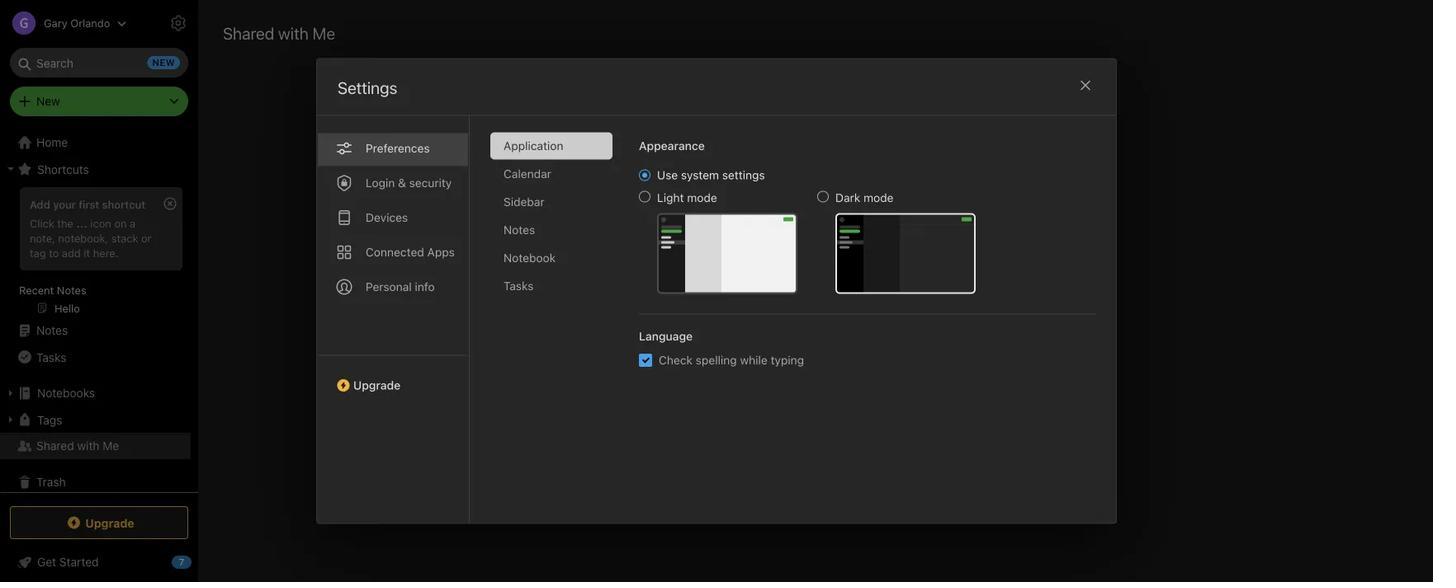 Task type: describe. For each thing, give the bounding box(es) containing it.
shared with me inside 'element'
[[223, 23, 335, 43]]

notes inside tab
[[504, 223, 535, 237]]

add your first shortcut
[[30, 198, 145, 211]]

check
[[659, 354, 693, 368]]

tasks tab
[[490, 273, 613, 300]]

Check spelling while typing checkbox
[[639, 354, 652, 368]]

upgrade for the bottom upgrade popup button
[[85, 517, 134, 530]]

notes tab
[[490, 217, 613, 244]]

new
[[36, 95, 60, 108]]

login & security
[[366, 176, 452, 190]]

add
[[62, 247, 81, 259]]

tag
[[30, 247, 46, 259]]

first
[[79, 198, 99, 211]]

yet
[[859, 357, 880, 375]]

upgrade for the right upgrade popup button
[[353, 379, 401, 393]]

Search text field
[[21, 48, 177, 78]]

2 vertical spatial notes
[[36, 324, 68, 338]]

sidebar
[[504, 195, 545, 209]]

shared inside 'element'
[[223, 23, 274, 43]]

home
[[36, 136, 68, 149]]

light
[[657, 191, 684, 205]]

new button
[[10, 87, 188, 116]]

language
[[639, 330, 693, 344]]

click the ...
[[30, 217, 87, 229]]

notebook
[[504, 252, 556, 265]]

notebook tab
[[490, 245, 613, 272]]

it
[[84, 247, 90, 259]]

shortcuts
[[37, 162, 89, 176]]

with inside tree
[[77, 440, 100, 453]]

application
[[504, 139, 563, 153]]

mode for light mode
[[687, 191, 717, 205]]

or
[[141, 232, 152, 244]]

expand notebooks image
[[4, 387, 17, 400]]

tags button
[[0, 407, 191, 433]]

expand tags image
[[4, 414, 17, 427]]

while
[[740, 354, 768, 368]]

click
[[30, 217, 54, 229]]

tasks inside tab
[[504, 280, 534, 293]]

personal
[[366, 280, 412, 294]]

icon on a note, notebook, stack or tag to add it here.
[[30, 217, 152, 259]]

tree containing home
[[0, 130, 198, 506]]

connected apps
[[366, 246, 455, 259]]

a
[[130, 217, 136, 229]]

shared with me inside tree
[[36, 440, 119, 453]]

light mode
[[657, 191, 717, 205]]

home link
[[0, 130, 198, 156]]

personal info
[[366, 280, 435, 294]]

spelling
[[696, 354, 737, 368]]

notebook,
[[58, 232, 108, 244]]

to
[[49, 247, 59, 259]]

note,
[[30, 232, 55, 244]]

nothing shared yet
[[751, 357, 880, 375]]

1 vertical spatial notes
[[57, 284, 86, 296]]

recent
[[19, 284, 54, 296]]

use system settings
[[657, 169, 765, 182]]

with inside 'element'
[[278, 23, 309, 43]]

use
[[657, 169, 678, 182]]

recent notes
[[19, 284, 86, 296]]

tab list for application
[[317, 116, 470, 524]]

trash link
[[0, 470, 191, 496]]

settings image
[[168, 13, 188, 33]]

Use system settings radio
[[639, 170, 651, 181]]

shared
[[809, 357, 856, 375]]

trash
[[36, 476, 66, 490]]



Task type: vqa. For each thing, say whether or not it's contained in the screenshot.
4 notes
no



Task type: locate. For each thing, give the bounding box(es) containing it.
tab list
[[317, 116, 470, 524], [490, 133, 626, 524]]

shared right settings icon
[[223, 23, 274, 43]]

group
[[0, 182, 191, 324]]

1 horizontal spatial with
[[278, 23, 309, 43]]

apps
[[427, 246, 455, 259]]

1 vertical spatial upgrade button
[[10, 507, 188, 540]]

0 vertical spatial upgrade
[[353, 379, 401, 393]]

devices
[[366, 211, 408, 225]]

1 vertical spatial shared
[[36, 440, 74, 453]]

shared
[[223, 23, 274, 43], [36, 440, 74, 453]]

0 horizontal spatial upgrade
[[85, 517, 134, 530]]

system
[[681, 169, 719, 182]]

1 mode from the left
[[687, 191, 717, 205]]

shared with me element
[[198, 0, 1433, 583]]

me inside 'element'
[[313, 23, 335, 43]]

stack
[[111, 232, 138, 244]]

security
[[409, 176, 452, 190]]

close image
[[1076, 76, 1096, 95]]

notebooks
[[37, 387, 95, 400]]

settings
[[338, 78, 397, 98]]

1 vertical spatial upgrade
[[85, 517, 134, 530]]

tasks down notebook at the top left of page
[[504, 280, 534, 293]]

1 vertical spatial me
[[103, 440, 119, 453]]

0 vertical spatial notes
[[504, 223, 535, 237]]

tab list containing application
[[490, 133, 626, 524]]

1 horizontal spatial shared
[[223, 23, 274, 43]]

0 horizontal spatial tasks
[[36, 351, 66, 364]]

1 horizontal spatial tab list
[[490, 133, 626, 524]]

tasks up notebooks
[[36, 351, 66, 364]]

...
[[76, 217, 87, 229]]

mode for dark mode
[[864, 191, 894, 205]]

calendar
[[504, 167, 551, 181]]

Light mode radio
[[639, 191, 651, 203]]

info
[[415, 280, 435, 294]]

1 horizontal spatial upgrade
[[353, 379, 401, 393]]

mode right the dark at the right
[[864, 191, 894, 205]]

1 horizontal spatial mode
[[864, 191, 894, 205]]

1 horizontal spatial shared with me
[[223, 23, 335, 43]]

shared with me
[[223, 23, 335, 43], [36, 440, 119, 453]]

login
[[366, 176, 395, 190]]

notes down sidebar
[[504, 223, 535, 237]]

Dark mode radio
[[817, 191, 829, 203]]

settings
[[722, 169, 765, 182]]

1 vertical spatial shared with me
[[36, 440, 119, 453]]

1 horizontal spatial tasks
[[504, 280, 534, 293]]

1 horizontal spatial me
[[313, 23, 335, 43]]

0 horizontal spatial shared with me
[[36, 440, 119, 453]]

with
[[278, 23, 309, 43], [77, 440, 100, 453]]

dark
[[836, 191, 861, 205]]

upgrade
[[353, 379, 401, 393], [85, 517, 134, 530]]

tasks inside button
[[36, 351, 66, 364]]

me
[[313, 23, 335, 43], [103, 440, 119, 453]]

application tab
[[490, 133, 613, 160]]

tasks button
[[0, 344, 191, 371]]

0 horizontal spatial shared
[[36, 440, 74, 453]]

connected
[[366, 246, 424, 259]]

add
[[30, 198, 50, 211]]

mode down system
[[687, 191, 717, 205]]

notes down recent notes on the left of the page
[[36, 324, 68, 338]]

0 vertical spatial with
[[278, 23, 309, 43]]

tab list for appearance
[[490, 133, 626, 524]]

0 vertical spatial shared with me
[[223, 23, 335, 43]]

0 vertical spatial upgrade button
[[317, 356, 469, 399]]

calendar tab
[[490, 161, 613, 188]]

2 mode from the left
[[864, 191, 894, 205]]

0 horizontal spatial tab list
[[317, 116, 470, 524]]

on
[[114, 217, 127, 229]]

mode
[[687, 191, 717, 205], [864, 191, 894, 205]]

nothing
[[751, 357, 805, 375]]

group inside tree
[[0, 182, 191, 324]]

typing
[[771, 354, 804, 368]]

0 vertical spatial tasks
[[504, 280, 534, 293]]

your
[[53, 198, 76, 211]]

0 horizontal spatial me
[[103, 440, 119, 453]]

here.
[[93, 247, 118, 259]]

dark mode
[[836, 191, 894, 205]]

shortcut
[[102, 198, 145, 211]]

0 vertical spatial shared
[[223, 23, 274, 43]]

tree
[[0, 130, 198, 506]]

sidebar tab
[[490, 189, 613, 216]]

shared inside tree
[[36, 440, 74, 453]]

1 vertical spatial tasks
[[36, 351, 66, 364]]

notes link
[[0, 318, 191, 344]]

preferences
[[366, 142, 430, 155]]

shortcuts button
[[0, 156, 191, 182]]

the
[[57, 217, 73, 229]]

shared with me link
[[0, 433, 191, 460]]

option group
[[639, 168, 976, 294]]

0 vertical spatial me
[[313, 23, 335, 43]]

notes right recent
[[57, 284, 86, 296]]

group containing add your first shortcut
[[0, 182, 191, 324]]

0 horizontal spatial with
[[77, 440, 100, 453]]

me inside tree
[[103, 440, 119, 453]]

notebooks link
[[0, 381, 191, 407]]

0 horizontal spatial mode
[[687, 191, 717, 205]]

option group containing use system settings
[[639, 168, 976, 294]]

1 horizontal spatial upgrade button
[[317, 356, 469, 399]]

tags
[[37, 413, 62, 427]]

check spelling while typing
[[659, 354, 804, 368]]

tasks
[[504, 280, 534, 293], [36, 351, 66, 364]]

upgrade button
[[317, 356, 469, 399], [10, 507, 188, 540]]

icon
[[90, 217, 111, 229]]

&
[[398, 176, 406, 190]]

appearance
[[639, 139, 705, 153]]

notes
[[504, 223, 535, 237], [57, 284, 86, 296], [36, 324, 68, 338]]

shared down tags
[[36, 440, 74, 453]]

tab list containing preferences
[[317, 116, 470, 524]]

None search field
[[21, 48, 177, 78]]

1 vertical spatial with
[[77, 440, 100, 453]]

0 horizontal spatial upgrade button
[[10, 507, 188, 540]]



